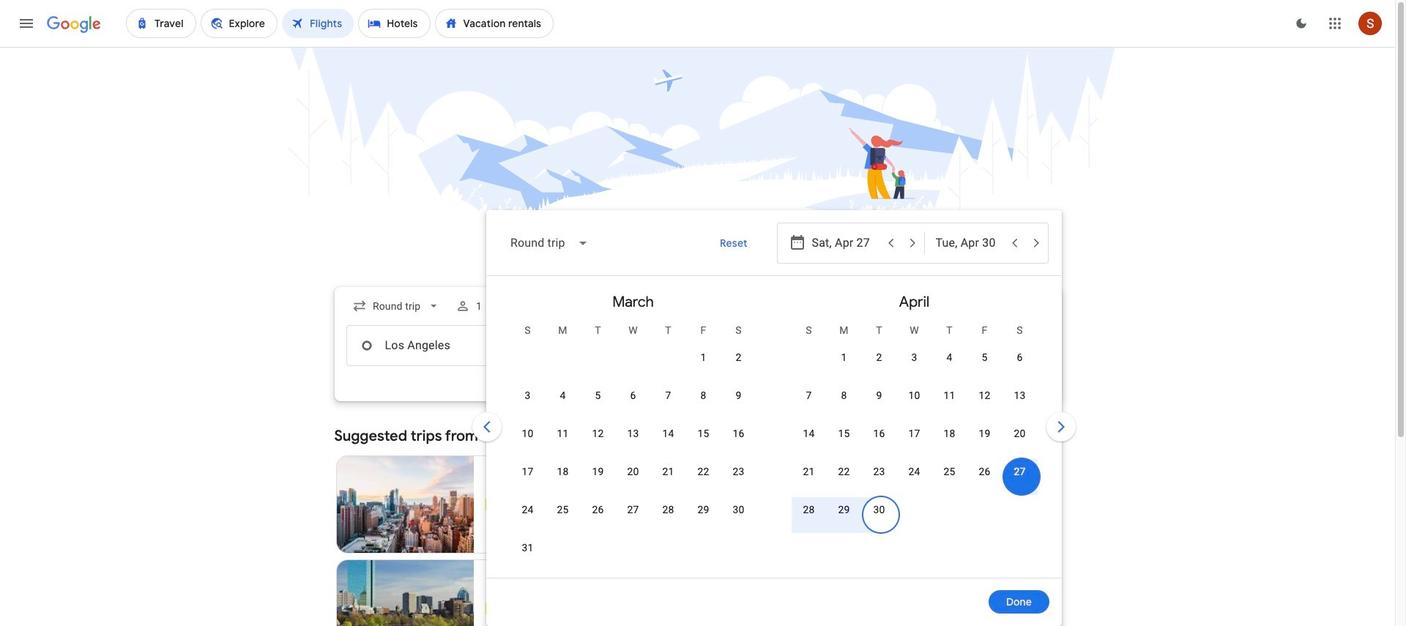 Task type: describe. For each thing, give the bounding box(es) containing it.
wed, apr 3 element
[[911, 350, 917, 365]]

row up wed, apr 24 'element'
[[791, 420, 1037, 461]]

sat, apr 6 element
[[1017, 350, 1023, 365]]

mon, mar 25 element
[[557, 502, 569, 517]]

tue, mar 12 element
[[592, 426, 604, 441]]

1 return text field from the top
[[936, 223, 1003, 263]]

sun, apr 14 element
[[803, 426, 815, 441]]

none text field inside the flight search field
[[346, 325, 553, 366]]

thu, mar 14 element
[[662, 426, 674, 441]]

sun, mar 17 element
[[522, 464, 534, 479]]

sat, mar 16 element
[[733, 426, 745, 441]]

2 row group from the left
[[774, 282, 1055, 572]]

tue, apr 23 element
[[873, 464, 885, 479]]

mon, mar 4 element
[[560, 388, 566, 403]]

thu, apr 11 element
[[944, 388, 955, 403]]

row up wed, apr 17 element
[[791, 382, 1037, 423]]

main menu image
[[18, 15, 35, 32]]

mon, mar 18 element
[[557, 464, 569, 479]]

tue, apr 9 element
[[876, 388, 882, 403]]

tue, mar 5 element
[[595, 388, 601, 403]]

thu, apr 18 element
[[944, 426, 955, 441]]

thu, mar 7 element
[[665, 388, 671, 403]]

fri, apr 26 element
[[979, 464, 991, 479]]

2 return text field from the top
[[936, 326, 1003, 365]]

previous image
[[469, 409, 504, 445]]

sun, apr 7 element
[[806, 388, 812, 403]]

sat, mar 2 element
[[736, 350, 742, 365]]

fri, apr 5 element
[[982, 350, 988, 365]]

Flight search field
[[323, 210, 1078, 626]]

spirit image
[[486, 603, 497, 614]]

sun, mar 3 element
[[525, 388, 531, 403]]

wed, mar 13 element
[[627, 426, 639, 441]]

wed, mar 20 element
[[627, 464, 639, 479]]

2 departure text field from the top
[[812, 326, 879, 365]]

mon, mar 11 element
[[557, 426, 569, 441]]

spirit image
[[486, 499, 497, 510]]

sat, mar 23 element
[[733, 464, 745, 479]]

mon, apr 15 element
[[838, 426, 850, 441]]

fri, apr 12 element
[[979, 388, 991, 403]]

tue, mar 19 element
[[592, 464, 604, 479]]

grid inside the flight search field
[[493, 282, 1055, 587]]

sun, mar 31 element
[[522, 540, 534, 555]]

sat, mar 30 element
[[733, 502, 745, 517]]



Task type: vqa. For each thing, say whether or not it's contained in the screenshot.
the left 29 button
no



Task type: locate. For each thing, give the bounding box(es) containing it.
sun, mar 10 element
[[522, 426, 534, 441]]

wed, mar 6 element
[[630, 388, 636, 403]]

None text field
[[346, 325, 553, 366]]

change appearance image
[[1284, 6, 1319, 41]]

grid
[[493, 282, 1055, 587]]

mon, apr 8 element
[[841, 388, 847, 403]]

fri, apr 19 element
[[979, 426, 991, 441]]

row up "sat, mar 9" element
[[686, 338, 756, 385]]

mon, apr 29 element
[[838, 502, 850, 517]]

next image
[[1043, 409, 1078, 445]]

tue, apr 16 element
[[873, 426, 885, 441]]

fri, mar 29 element
[[698, 502, 709, 517]]

row up wed, mar 13 element
[[510, 382, 756, 423]]

wed, mar 27 element
[[627, 502, 639, 517]]

fri, mar 22 element
[[698, 464, 709, 479]]

mon, apr 22 element
[[838, 464, 850, 479]]

wed, apr 10 element
[[908, 388, 920, 403]]

fri, mar 1 element
[[701, 350, 706, 365]]

Departure text field
[[812, 223, 879, 263], [812, 326, 879, 365]]

fri, mar 15 element
[[698, 426, 709, 441]]

tue, mar 26 element
[[592, 502, 604, 517]]

thu, apr 25 element
[[944, 464, 955, 479]]

row down wed, mar 20 element
[[510, 496, 756, 538]]

wed, apr 17 element
[[908, 426, 920, 441]]

0 vertical spatial return text field
[[936, 223, 1003, 263]]

fri, mar 8 element
[[701, 388, 706, 403]]

row up wed, mar 27 element
[[510, 458, 756, 499]]

sun, mar 24 element
[[522, 502, 534, 517]]

1 row group from the left
[[493, 282, 774, 576]]

wed, apr 24 element
[[908, 464, 920, 479]]

row up wed, apr 10 element
[[826, 338, 1037, 385]]

row
[[686, 338, 756, 385], [826, 338, 1037, 385], [510, 382, 756, 423], [791, 382, 1037, 423], [510, 420, 756, 461], [791, 420, 1037, 461], [510, 458, 756, 499], [791, 458, 1037, 499], [510, 496, 756, 538], [791, 496, 897, 538]]

sat, apr 27, departure date. element
[[1014, 464, 1026, 479]]

None field
[[498, 226, 600, 261], [346, 293, 447, 319], [498, 226, 600, 261], [346, 293, 447, 319]]

sat, apr 20 element
[[1014, 426, 1026, 441]]

row group
[[493, 282, 774, 576], [774, 282, 1055, 572]]

thu, mar 21 element
[[662, 464, 674, 479]]

0 vertical spatial departure text field
[[812, 223, 879, 263]]

Return text field
[[936, 223, 1003, 263], [936, 326, 1003, 365]]

thu, apr 4 element
[[947, 350, 952, 365]]

1 departure text field from the top
[[812, 223, 879, 263]]

1 vertical spatial departure text field
[[812, 326, 879, 365]]

1 vertical spatial return text field
[[936, 326, 1003, 365]]

tue, apr 30, return date. element
[[873, 502, 885, 517]]

row down wed, apr 17 element
[[791, 458, 1037, 499]]

sat, apr 13 element
[[1014, 388, 1026, 403]]

sun, apr 28 element
[[803, 502, 815, 517]]

mon, apr 1 element
[[841, 350, 847, 365]]

sat, mar 9 element
[[736, 388, 742, 403]]

suggested trips from los angeles region
[[334, 419, 1061, 626]]

thu, mar 28 element
[[662, 502, 674, 517]]

row down mon, apr 22 element
[[791, 496, 897, 538]]

row up wed, mar 20 element
[[510, 420, 756, 461]]

tue, apr 2 element
[[876, 350, 882, 365]]

sun, apr 21 element
[[803, 464, 815, 479]]



